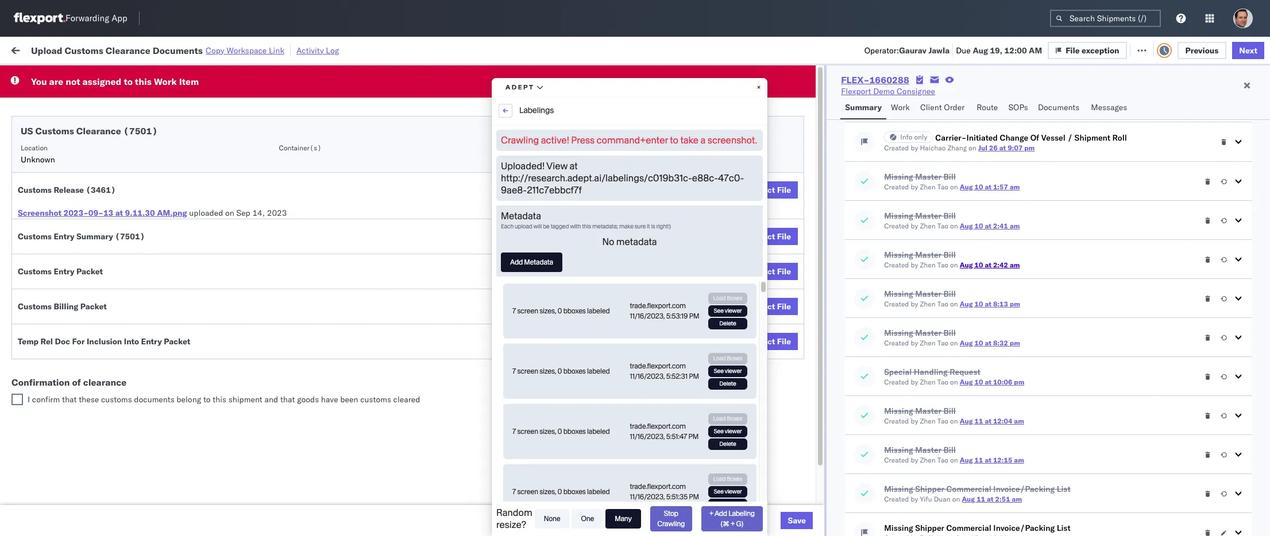Task type: describe. For each thing, give the bounding box(es) containing it.
belong
[[177, 395, 201, 405]]

1 1889466 from the top
[[792, 265, 827, 275]]

4 ceau7522281, hlxu6269489, hlxu8034992 from the top
[[861, 188, 1039, 199]]

2 4, from the top
[[299, 138, 307, 149]]

pickup for confirm pickup from los angeles, ca button
[[58, 315, 83, 325]]

into
[[124, 337, 139, 347]]

2 customs from the left
[[360, 395, 391, 405]]

2 ceau7522281, from the top
[[861, 138, 920, 148]]

4 test123456 from the top
[[952, 189, 1000, 199]]

los down us customs clearance (7501)
[[108, 138, 121, 148]]

am for missing master bill created by zhen tao on aug 11 at 12:15 am
[[1014, 456, 1024, 465]]

billing
[[54, 302, 78, 312]]

snooze
[[377, 92, 400, 101]]

3 flex-1846748 from the top
[[767, 163, 827, 174]]

resize handle column header for workitem button at the top of page
[[202, 89, 216, 537]]

1 that from the left
[[62, 395, 77, 405]]

/
[[1068, 133, 1073, 143]]

1 ceau7522281, from the top
[[861, 113, 920, 123]]

container
[[861, 92, 892, 101]]

pm right the "8:30"
[[242, 391, 255, 401]]

5 flex-1846748 from the top
[[767, 214, 827, 224]]

upload customs clearance documents copy workspace link
[[31, 45, 284, 56]]

created for missing master bill created by zhen tao on aug 10 at 1:57 am
[[884, 183, 909, 191]]

14,
[[252, 208, 265, 218]]

action
[[1230, 45, 1255, 55]]

3 maeu9408431 from the top
[[952, 467, 1010, 477]]

schedule pickup from los angeles, ca link for 2nd schedule pickup from los angeles, ca button from the top
[[26, 162, 168, 174]]

shipper for missing shipper commercial invoice/packing list
[[915, 523, 944, 534]]

pm down carrier-initiated change of vessel / shipment roll
[[1025, 144, 1035, 152]]

select for customs entry packet
[[751, 267, 775, 277]]

3 ceau7522281, from the top
[[861, 163, 920, 174]]

deadline button
[[217, 90, 360, 102]]

4 uetu5238478 from the top
[[922, 340, 978, 350]]

schedule delivery appointment for 11:59 pm pst, dec 13, 2022
[[26, 289, 141, 300]]

1 customs from the left
[[101, 395, 132, 405]]

2 2130384 from the top
[[792, 517, 827, 528]]

of
[[1030, 133, 1039, 143]]

aug 10 at 2:42 am button
[[960, 261, 1020, 269]]

3 flex-1889466 from the top
[[767, 315, 827, 325]]

from for confirm pickup from los angeles, ca button
[[85, 315, 102, 325]]

1 by from the top
[[911, 144, 918, 152]]

confirm pickup from los angeles, ca link
[[26, 314, 163, 325]]

gaurav jawla for schedule delivery appointment
[[1127, 189, 1175, 199]]

los up the "(3461)"
[[108, 163, 121, 173]]

1 created from the top
[[884, 144, 909, 152]]

created for missing master bill created by zhen tao on aug 11 at 12:04 am
[[884, 417, 909, 426]]

pm for special handling request created by zhen tao on aug 10 at 10:06 pm
[[1014, 378, 1025, 387]]

4 lhuu7894563, from the top
[[861, 340, 920, 350]]

file for customs release (3461)
[[777, 185, 791, 195]]

5:30 pm pst, jan 30, 2023
[[223, 492, 326, 502]]

risk
[[238, 45, 251, 55]]

5 ocean fcl from the top
[[426, 315, 466, 325]]

schedule pickup from los angeles, ca for schedule pickup from los angeles, ca "link" corresponding to first schedule pickup from los angeles, ca button from the top
[[26, 138, 168, 148]]

work inside button
[[126, 45, 146, 55]]

request
[[950, 367, 981, 377]]

batch action button
[[1188, 41, 1263, 58]]

13
[[103, 208, 113, 218]]

2 that from the left
[[280, 395, 295, 405]]

at inside missing shipper commercial invoice/packing list created by yifu duan on aug 11 at 2:51 am
[[987, 495, 994, 504]]

delivery for 11:59 pm pst, dec 13, 2022
[[62, 289, 92, 300]]

at right the 13
[[115, 208, 123, 218]]

on inside missing master bill created by zhen tao on aug 11 at 12:15 am
[[950, 456, 958, 465]]

by for missing master bill created by zhen tao on aug 10 at 1:57 am
[[911, 183, 918, 191]]

invoice/packing for missing shipper commercial invoice/packing list
[[994, 523, 1055, 534]]

pm up 14,
[[247, 163, 260, 174]]

8:32
[[993, 339, 1008, 348]]

1 lhuu7894563, uetu5238478 from the top
[[861, 264, 978, 275]]

1 horizontal spatial to
[[203, 395, 211, 405]]

location
[[21, 144, 48, 152]]

aug 11 at 12:04 am button
[[960, 417, 1024, 426]]

dec for 23,
[[276, 315, 292, 325]]

3 test123456 from the top
[[952, 163, 1000, 174]]

flexport demo consignee link
[[841, 86, 935, 97]]

1 maeu9408431 from the top
[[952, 391, 1010, 401]]

am.png
[[157, 208, 187, 218]]

2023 for 23,
[[306, 391, 326, 401]]

by for missing master bill created by zhen tao on aug 10 at 8:32 pm
[[911, 339, 918, 348]]

on left the sep
[[225, 208, 234, 218]]

from for 4th schedule pickup from los angeles, ca button
[[89, 264, 106, 274]]

missing for missing master bill created by zhen tao on aug 11 at 12:15 am
[[884, 445, 913, 456]]

los up clearance
[[108, 365, 121, 375]]

3 lhuu7894563, from the top
[[861, 315, 920, 325]]

jan for 23,
[[276, 391, 289, 401]]

11:59 pm pdt, nov 4, 2022 for 2nd schedule pickup from los angeles, ca button from the top
[[223, 163, 328, 174]]

previous button
[[1177, 42, 1227, 59]]

roll
[[1113, 133, 1127, 143]]

2 vertical spatial packet
[[164, 337, 190, 347]]

pst, for 4:00
[[257, 315, 275, 325]]

2 hlxu8034992 from the top
[[983, 138, 1039, 148]]

0 vertical spatial flexport demo consignee
[[841, 86, 935, 97]]

5 ceau7522281, hlxu6269489, hlxu8034992 from the top
[[861, 214, 1039, 224]]

for
[[110, 71, 120, 80]]

3 2130387 from the top
[[792, 467, 827, 477]]

aug inside missing shipper commercial invoice/packing list created by yifu duan on aug 11 at 2:51 am
[[962, 495, 975, 504]]

customs release (3461)
[[18, 185, 116, 195]]

5:30
[[223, 492, 240, 502]]

agent for jaehyung choi - test destination agent
[[1251, 442, 1270, 452]]

aug left 19,
[[973, 45, 988, 55]]

am for missing master bill created by zhen tao on aug 10 at 2:42 am
[[1010, 261, 1020, 269]]

forwarding app link
[[14, 13, 127, 24]]

1 zimu3048342 from the top
[[952, 492, 1007, 502]]

container(s)
[[279, 144, 322, 152]]

3 abcdefg78456546 from the top
[[952, 315, 1029, 325]]

los down upload customs clearance documents button
[[108, 264, 121, 274]]

2 gvcu5265864 from the top
[[861, 416, 917, 426]]

schedule delivery appointment link for 8:30 pm pst, jan 23, 2023
[[26, 390, 141, 401]]

upload for upload customs clearance documents
[[26, 239, 53, 249]]

on inside missing shipper commercial invoice/packing list created by yifu duan on aug 11 at 2:51 am
[[952, 495, 960, 504]]

pickup for third schedule pickup from los angeles, ca button from the bottom
[[62, 213, 87, 224]]

agent for jaehyung choi - test origin agent
[[1231, 391, 1252, 401]]

0 horizontal spatial flexport demo consignee
[[517, 366, 611, 376]]

pm left container(s)
[[247, 138, 260, 149]]

schedule pickup from los angeles, ca for third schedule pickup from los angeles, ca button from the bottom's schedule pickup from los angeles, ca "link"
[[26, 213, 168, 224]]

4 abcdefg78456546 from the top
[[952, 340, 1029, 351]]

6 hlxu6269489, from the top
[[922, 239, 981, 249]]

bill for missing master bill created by zhen tao on aug 11 at 12:15 am
[[944, 445, 956, 456]]

and
[[265, 395, 278, 405]]

work,
[[121, 71, 140, 80]]

1 schedule pickup from los angeles, ca button from the top
[[26, 137, 168, 150]]

work inside button
[[891, 102, 910, 113]]

missing for missing shipper commercial invoice/packing list
[[884, 523, 913, 534]]

at inside missing master bill created by zhen tao on aug 10 at 8:13 pm
[[985, 300, 992, 309]]

client order
[[920, 102, 965, 113]]

info only
[[900, 133, 927, 141]]

1 test123456 from the top
[[952, 113, 1000, 123]]

30,
[[291, 492, 304, 502]]

1 vertical spatial flexport
[[517, 366, 547, 376]]

los inside button
[[104, 315, 117, 325]]

status : ready for work, blocked, in progress
[[63, 71, 209, 80]]

created for missing master bill created by zhen tao on aug 10 at 8:13 pm
[[884, 300, 909, 309]]

location unknown
[[21, 144, 55, 165]]

pm down deadline
[[247, 113, 260, 123]]

8:30
[[223, 391, 240, 401]]

3 hlxu8034992 from the top
[[983, 163, 1039, 174]]

zhen for missing master bill created by zhen tao on aug 10 at 8:32 pm
[[920, 339, 936, 348]]

at inside missing master bill created by zhen tao on aug 11 at 12:15 am
[[985, 456, 992, 465]]

5 test123456 from the top
[[952, 214, 1000, 224]]

aug for missing master bill created by zhen tao on aug 10 at 8:13 pm
[[960, 300, 973, 309]]

file for temp rel doc for inclusion into entry packet
[[777, 337, 791, 347]]

select file button for customs entry summary (7501)
[[744, 228, 798, 245]]

created for missing master bill created by zhen tao on aug 10 at 8:32 pm
[[884, 339, 909, 348]]

master for missing master bill created by zhen tao on aug 11 at 12:15 am
[[915, 445, 942, 456]]

2 lhuu7894563, uetu5238478 from the top
[[861, 290, 978, 300]]

change
[[1000, 133, 1028, 143]]

vandelay west
[[608, 442, 662, 452]]

number(s)
[[552, 144, 589, 152]]

2 ceau7522281, hlxu6269489, hlxu8034992 from the top
[[861, 138, 1039, 148]]

at left risk
[[229, 45, 236, 55]]

4 hlxu6269489, from the top
[[922, 188, 981, 199]]

activity log button
[[296, 44, 339, 57]]

confirm pickup from los angeles, ca button
[[26, 314, 163, 327]]

bookings
[[608, 366, 642, 376]]

select for temp rel doc for inclusion into entry packet
[[751, 337, 775, 347]]

5 hlxu8034992 from the top
[[983, 214, 1039, 224]]

zhen for missing master bill created by zhen tao on aug 10 at 1:57 am
[[920, 183, 936, 191]]

schedule delivery appointment for 11:59 pm pdt, nov 4, 2022
[[26, 112, 141, 123]]

1 horizontal spatial work
[[154, 76, 177, 87]]

schedule delivery appointment link for 11:59 pm pdt, nov 4, 2022
[[26, 112, 141, 123]]

numbers for mbl/mawb numbers
[[994, 92, 1022, 101]]

clearance
[[83, 377, 127, 388]]

on inside special handling request created by zhen tao on aug 10 at 10:06 pm
[[950, 378, 958, 387]]

special handling request created by zhen tao on aug 10 at 10:06 pm
[[884, 367, 1025, 387]]

4 nov from the top
[[282, 214, 297, 224]]

at right the 26
[[1000, 144, 1006, 152]]

container numbers
[[861, 92, 922, 101]]

2 1846748 from the top
[[792, 138, 827, 149]]

6 ocean fcl from the top
[[426, 492, 466, 502]]

master for missing master bill created by zhen tao on aug 10 at 1:57 am
[[915, 172, 942, 182]]

customs up location
[[35, 125, 74, 137]]

track
[[293, 45, 312, 55]]

tao for missing master bill created by zhen tao on aug 10 at 1:57 am
[[937, 183, 949, 191]]

flex-1662119
[[767, 442, 827, 452]]

:
[[83, 71, 85, 80]]

bookings test consignee
[[608, 366, 700, 376]]

copy
[[206, 45, 224, 55]]

schedule for third schedule pickup from los angeles, ca button from the bottom
[[26, 213, 60, 224]]

created by haichao zhang on jul 26 at 9:07 pm
[[884, 144, 1035, 152]]

at inside the 'missing master bill created by zhen tao on aug 10 at 1:57 am'
[[985, 183, 992, 191]]

3 uetu5238478 from the top
[[922, 315, 978, 325]]

customs up :
[[65, 45, 103, 56]]

schedule for schedule delivery appointment button related to 8:30 pm pst, jan 23, 2023
[[26, 390, 60, 401]]

on left jul
[[969, 144, 977, 152]]

sops button
[[1004, 97, 1034, 119]]

select file for customs billing packet
[[751, 302, 791, 312]]

jan for 30,
[[276, 492, 289, 502]]

3 1889466 from the top
[[792, 315, 827, 325]]

flex-1660288
[[841, 74, 909, 86]]

pm right 'uploaded'
[[247, 214, 260, 224]]

customs left billing
[[18, 302, 52, 312]]

consignee button
[[603, 90, 731, 102]]

select file for temp rel doc for inclusion into entry packet
[[751, 337, 791, 347]]

at inside special handling request created by zhen tao on aug 10 at 10:06 pm
[[985, 378, 992, 387]]

customs down screenshot
[[18, 232, 52, 242]]

2 hlxu6269489, from the top
[[922, 138, 981, 148]]

goods
[[297, 395, 319, 405]]

pm right '4:00'
[[242, 315, 255, 325]]

1 horizontal spatial demo
[[873, 86, 895, 97]]

6 hlxu8034992 from the top
[[983, 239, 1039, 249]]

tao for missing master bill created by zhen tao on aug 11 at 12:15 am
[[937, 456, 949, 465]]

2 test123456 from the top
[[952, 138, 1000, 149]]

1 flex-2130387 from the top
[[767, 391, 827, 401]]

8:30 pm pst, jan 23, 2023
[[223, 391, 326, 401]]

gaurav jawla for schedule pickup from los angeles, ca
[[1127, 138, 1175, 149]]

file for customs entry packet
[[777, 267, 791, 277]]

duan
[[934, 495, 951, 504]]

angeles, for confirm pickup from los angeles, ca link
[[119, 315, 150, 325]]

customs inside button
[[55, 239, 87, 249]]

2 11:59 from the top
[[223, 138, 245, 149]]

11 resize handle column header from the left
[[1241, 89, 1255, 537]]

1 ocean fcl from the top
[[426, 113, 466, 123]]

schedule pickup from los angeles, ca for first schedule pickup from los angeles, ca button from the bottom of the page schedule pickup from los angeles, ca "link"
[[26, 365, 168, 375]]

delivery for 8:30 pm pst, jan 23, 2023
[[62, 390, 92, 401]]

schedule delivery appointment button for 11:59 pm pst, dec 13, 2022
[[26, 289, 141, 301]]

23, for 2022
[[294, 315, 306, 325]]

clearance for us customs clearance (7501)
[[76, 125, 121, 137]]

special
[[884, 367, 912, 377]]

destination
[[1207, 442, 1249, 452]]

0 horizontal spatial this
[[135, 76, 152, 87]]

(0)
[[187, 45, 202, 55]]

2 2130387 from the top
[[792, 416, 827, 427]]

2 flex-2130387 from the top
[[767, 416, 827, 427]]

origin
[[1207, 391, 1229, 401]]

3 schedule pickup from los angeles, ca button from the top
[[26, 213, 168, 225]]

zhang
[[948, 144, 967, 152]]

pm up 4:00 pm pst, dec 23, 2022
[[247, 290, 260, 300]]

schedule for 2nd schedule pickup from los angeles, ca button from the top
[[26, 163, 60, 173]]

1 hlxu6269489, from the top
[[922, 113, 981, 123]]

by for missing master bill created by zhen tao on aug 11 at 12:15 am
[[911, 456, 918, 465]]

schedule delivery appointment link for 11:59 pm pst, dec 13, 2022
[[26, 289, 141, 300]]

1660288
[[869, 74, 909, 86]]

4 flex-1889466 from the top
[[767, 340, 827, 351]]

clearance for upload customs clearance documents
[[89, 239, 126, 249]]

2 11:59 pm pdt, nov 4, 2022 from the top
[[223, 138, 328, 149]]

summary button
[[841, 97, 886, 119]]

jul 26 at 9:07 pm button
[[978, 144, 1035, 152]]

for
[[72, 337, 85, 347]]

import work
[[98, 45, 146, 55]]

4 hlxu8034992 from the top
[[983, 188, 1039, 199]]

2 pdt, from the top
[[262, 138, 280, 149]]

on inside "missing master bill created by zhen tao on aug 11 at 12:04 am"
[[950, 417, 958, 426]]

778
[[212, 45, 227, 55]]

i confirm that these customs documents belong to this shipment and that goods have been customs cleared
[[28, 395, 420, 405]]

3 gvcu5265864 from the top
[[861, 467, 917, 477]]

screenshot 2023-09-13 at 9.11.30 am.png uploaded on sep 14, 2023
[[18, 208, 287, 218]]

pdt, for third schedule pickup from los angeles, ca button from the bottom
[[262, 214, 280, 224]]

2 schedule delivery appointment button from the top
[[26, 188, 141, 200]]

created inside missing shipper commercial invoice/packing list created by yifu duan on aug 11 at 2:51 am
[[884, 495, 909, 504]]

blocked,
[[141, 71, 170, 80]]

1 vertical spatial documents
[[1038, 102, 1080, 113]]

11:59 pm pst, dec 13, 2022
[[223, 290, 333, 300]]

schedule delivery appointment button for 8:30 pm pst, jan 23, 2023
[[26, 390, 141, 402]]

2 uetu5238478 from the top
[[922, 290, 978, 300]]

Search Work text field
[[883, 41, 1009, 58]]

carrier-
[[935, 133, 967, 143]]

1 nyku9743990 from the top
[[861, 492, 917, 502]]

1 uetu5238478 from the top
[[922, 264, 978, 275]]

2 schedule pickup from los angeles, ca button from the top
[[26, 162, 168, 175]]

documents
[[134, 395, 174, 405]]

on right 187
[[282, 45, 291, 55]]

select file for customs entry packet
[[751, 267, 791, 277]]

rel
[[41, 337, 53, 347]]

name
[[538, 92, 556, 101]]

jaehyung choi - test destination agent
[[1127, 442, 1270, 452]]

11:59 pm pdt, nov 4, 2022 for 11:59 pm pdt, nov 4, 2022's schedule delivery appointment button
[[223, 113, 328, 123]]

1 flex-1889466 from the top
[[767, 265, 827, 275]]

by inside missing shipper commercial invoice/packing list created by yifu duan on aug 11 at 2:51 am
[[911, 495, 918, 504]]

2 flex-1889466 from the top
[[767, 290, 827, 300]]

2:51
[[995, 495, 1010, 504]]

1 hlxu8034992 from the top
[[983, 113, 1039, 123]]

confirm pickup from los angeles, ca
[[26, 315, 163, 325]]

2 1889466 from the top
[[792, 290, 827, 300]]

schedule for 4th schedule pickup from los angeles, ca button
[[26, 264, 60, 274]]

3 hlxu6269489, from the top
[[922, 163, 981, 174]]

1:57
[[993, 183, 1008, 191]]

documents button
[[1034, 97, 1087, 119]]

4, for 11:59 pm pdt, nov 4, 2022's schedule delivery appointment button
[[299, 113, 307, 123]]

bill for missing master bill created by zhen tao on aug 10 at 2:42 am
[[944, 250, 956, 260]]

fcl for 11:59 pm pdt, nov 4, 2022's schedule delivery appointment button
[[452, 113, 466, 123]]

1 1846748 from the top
[[792, 113, 827, 123]]

i
[[28, 395, 30, 405]]

aug for missing master bill created by zhen tao on aug 11 at 12:04 am
[[960, 417, 973, 426]]

los right '09-' at top
[[108, 213, 121, 224]]

2 appointment from the top
[[94, 188, 141, 198]]

you
[[31, 76, 47, 87]]

mbl/mawb
[[952, 92, 992, 101]]

0 vertical spatial to
[[124, 76, 133, 87]]

3 1846748 from the top
[[792, 163, 827, 174]]

1 abcdefg78456546 from the top
[[952, 265, 1029, 275]]

resize handle column header for deadline button
[[358, 89, 371, 537]]



Task type: locate. For each thing, give the bounding box(es) containing it.
agent right destination
[[1251, 442, 1270, 452]]

bill inside "missing master bill created by zhen tao on aug 11 at 12:04 am"
[[944, 406, 956, 417]]

aug 10 at 2:41 am button
[[960, 222, 1020, 230]]

invoice/packing inside missing shipper commercial invoice/packing list button
[[994, 523, 1055, 534]]

choi for destination
[[1163, 442, 1180, 452]]

6 1846748 from the top
[[792, 239, 827, 250]]

11:59 for 11:59 pm pdt, nov 4, 2022's schedule delivery appointment button
[[223, 113, 245, 123]]

to right for
[[124, 76, 133, 87]]

zimu3048342 down aug 11 at 2:51 am button
[[952, 517, 1007, 528]]

zhen up missing master bill created by zhen tao on aug 10 at 8:32 pm
[[920, 300, 936, 309]]

master for missing master bill created by zhen tao on aug 10 at 2:41 am
[[915, 211, 942, 221]]

am
[[1010, 183, 1020, 191], [1010, 222, 1020, 230], [1010, 261, 1020, 269], [1014, 417, 1024, 426], [1014, 456, 1024, 465], [1012, 495, 1022, 504]]

choi
[[1163, 391, 1180, 401], [1163, 442, 1180, 452]]

1 list from the top
[[1057, 484, 1071, 495]]

jul
[[978, 144, 988, 152]]

10 down maeu9736123
[[975, 378, 983, 387]]

flex-2130387 down "flex-1893174"
[[767, 391, 827, 401]]

3 pdt, from the top
[[262, 163, 280, 174]]

2 vertical spatial 2130387
[[792, 467, 827, 477]]

missing
[[884, 172, 913, 182], [884, 211, 913, 221], [884, 250, 913, 260], [884, 289, 913, 299], [884, 328, 913, 338], [884, 406, 913, 417], [884, 445, 913, 456], [884, 484, 913, 495], [884, 523, 913, 534]]

0 horizontal spatial client
[[517, 92, 536, 101]]

2 flex-2130384 from the top
[[767, 517, 827, 528]]

1 horizontal spatial client
[[920, 102, 942, 113]]

resize handle column header for container numbers button on the right of page
[[932, 89, 946, 537]]

on right duan
[[952, 495, 960, 504]]

to
[[124, 76, 133, 87], [203, 395, 211, 405]]

schedule pickup from los angeles, ca button up the "(3461)"
[[26, 162, 168, 175]]

documents for upload customs clearance documents copy workspace link
[[153, 45, 203, 56]]

5 11:59 from the top
[[223, 290, 245, 300]]

jan left goods
[[276, 391, 289, 401]]

bill inside missing master bill created by zhen tao on aug 10 at 8:32 pm
[[944, 328, 956, 338]]

1 horizontal spatial vandelay
[[608, 442, 642, 452]]

7 schedule from the top
[[26, 289, 60, 300]]

0 horizontal spatial customs
[[101, 395, 132, 405]]

am right the 2:42
[[1010, 261, 1020, 269]]

1893174
[[792, 366, 827, 376]]

due
[[956, 45, 971, 55]]

order
[[944, 102, 965, 113]]

4 1889466 from the top
[[792, 340, 827, 351]]

--
[[952, 442, 962, 452]]

1 vertical spatial nyku9743990
[[861, 517, 917, 527]]

shipper inside button
[[915, 523, 944, 534]]

lhuu7894563, uetu5238478 down missing master bill created by zhen tao on aug 10 at 2:42 am
[[861, 290, 978, 300]]

pm
[[1025, 144, 1035, 152], [1010, 300, 1020, 309], [1010, 339, 1020, 348], [1014, 378, 1025, 387]]

5 1846748 from the top
[[792, 214, 827, 224]]

tao for special handling request created by zhen tao on aug 10 at 10:06 pm
[[937, 378, 949, 387]]

fcl for confirm pickup from los angeles, ca button
[[452, 315, 466, 325]]

2 schedule delivery appointment link from the top
[[26, 188, 141, 199]]

schedule pickup from los angeles, ca link for third schedule pickup from los angeles, ca button from the bottom
[[26, 213, 168, 224]]

mbl/mawb numbers
[[952, 92, 1022, 101]]

23, right and
[[291, 391, 304, 401]]

0 vertical spatial shipper
[[915, 484, 944, 495]]

pickup for first schedule pickup from los angeles, ca button from the top
[[62, 138, 87, 148]]

2 created from the top
[[884, 183, 909, 191]]

2 vertical spatial 2023
[[306, 492, 326, 502]]

11 left "12:15"
[[975, 456, 983, 465]]

clearance inside button
[[89, 239, 126, 249]]

4,
[[299, 113, 307, 123], [299, 138, 307, 149], [299, 163, 307, 174], [299, 214, 307, 224]]

confirm for confirm pickup from los angeles, ca
[[26, 315, 56, 325]]

0 vertical spatial savant
[[1154, 163, 1178, 174]]

due aug 19, 12:00 am
[[956, 45, 1042, 55]]

0 vertical spatial jan
[[276, 391, 289, 401]]

at inside missing master bill created by zhen tao on aug 10 at 8:32 pm
[[985, 339, 992, 348]]

commercial inside missing shipper commercial invoice/packing list created by yifu duan on aug 11 at 2:51 am
[[947, 484, 992, 495]]

jan
[[276, 391, 289, 401], [276, 492, 289, 502]]

created inside special handling request created by zhen tao on aug 10 at 10:06 pm
[[884, 378, 909, 387]]

0 vertical spatial client
[[517, 92, 536, 101]]

4 ceau7522281, from the top
[[861, 188, 920, 199]]

missing master bill created by zhen tao on aug 10 at 8:32 pm
[[884, 328, 1020, 348]]

hbl
[[537, 144, 550, 152]]

master for missing master bill created by zhen tao on aug 10 at 2:42 am
[[915, 250, 942, 260]]

2 nov from the top
[[282, 138, 297, 149]]

commercial for missing shipper commercial invoice/packing list created by yifu duan on aug 11 at 2:51 am
[[947, 484, 992, 495]]

lhuu7894563, uetu5238478 up handling
[[861, 340, 978, 350]]

11 inside "missing master bill created by zhen tao on aug 11 at 12:04 am"
[[975, 417, 983, 426]]

(7501) down 9.11.30
[[115, 232, 145, 242]]

3 select from the top
[[751, 267, 775, 277]]

on inside missing master bill created by zhen tao on aug 10 at 8:32 pm
[[950, 339, 958, 348]]

0 horizontal spatial that
[[62, 395, 77, 405]]

1 vertical spatial choi
[[1163, 442, 1180, 452]]

summary down container
[[845, 102, 882, 113]]

select
[[751, 185, 775, 195], [751, 232, 775, 242], [751, 267, 775, 277], [751, 302, 775, 312], [751, 337, 775, 347]]

haichao
[[920, 144, 946, 152]]

3 select file from the top
[[751, 267, 791, 277]]

2 abcdefg78456546 from the top
[[952, 290, 1029, 300]]

4:00 pm pst, dec 23, 2022
[[223, 315, 328, 325]]

1 vertical spatial list
[[1057, 523, 1071, 534]]

1 horizontal spatial flexport demo consignee
[[841, 86, 935, 97]]

1 lhuu7894563, from the top
[[861, 264, 920, 275]]

created for missing master bill created by zhen tao on aug 10 at 2:42 am
[[884, 261, 909, 269]]

dec down 11:59 pm pst, dec 13, 2022
[[276, 315, 292, 325]]

angeles, inside confirm pickup from los angeles, ca link
[[119, 315, 150, 325]]

tao for missing master bill created by zhen tao on aug 10 at 8:13 pm
[[937, 300, 949, 309]]

4 schedule delivery appointment button from the top
[[26, 390, 141, 402]]

schedule pickup from los angeles, ca up clearance
[[26, 365, 168, 375]]

master inside the 'missing master bill created by zhen tao on aug 10 at 1:57 am'
[[915, 172, 942, 182]]

file
[[1074, 45, 1088, 55], [1066, 45, 1080, 55], [777, 185, 791, 195], [777, 232, 791, 242], [777, 267, 791, 277], [777, 302, 791, 312], [777, 337, 791, 347]]

on inside missing master bill created by zhen tao on aug 10 at 2:41 am
[[950, 222, 958, 230]]

1 vertical spatial shipper
[[915, 523, 944, 534]]

aug 10 at 1:57 am button
[[960, 183, 1020, 191]]

1 vertical spatial jaehyung
[[1127, 442, 1161, 452]]

entry up customs billing packet
[[54, 267, 74, 277]]

4 pdt, from the top
[[262, 214, 280, 224]]

schedule pickup from los angeles, ca link for 4th schedule pickup from los angeles, ca button
[[26, 263, 168, 275]]

tao up duan
[[937, 456, 949, 465]]

choi down jaehyung choi - test origin agent
[[1163, 442, 1180, 452]]

0 vertical spatial flex-2130384
[[767, 492, 827, 502]]

master inside missing master bill created by zhen tao on aug 10 at 8:13 pm
[[915, 289, 942, 299]]

1 vertical spatial work
[[154, 76, 177, 87]]

4 missing from the top
[[884, 289, 913, 299]]

1 vertical spatial client
[[920, 102, 942, 113]]

pdt, for 11:59 pm pdt, nov 4, 2022's schedule delivery appointment button
[[262, 113, 280, 123]]

master inside missing master bill created by zhen tao on aug 10 at 2:42 am
[[915, 250, 942, 260]]

1 vertical spatial gaurav jawla
[[1127, 138, 1175, 149]]

message (0)
[[155, 45, 202, 55]]

by for missing master bill created by zhen tao on aug 10 at 2:42 am
[[911, 261, 918, 269]]

by inside missing master bill created by zhen tao on aug 10 at 8:32 pm
[[911, 339, 918, 348]]

1 4, from the top
[[299, 113, 307, 123]]

1 jaehyung from the top
[[1127, 391, 1161, 401]]

client left order
[[920, 102, 942, 113]]

pst, for 11:59
[[262, 290, 279, 300]]

bill down missing master bill created by zhen tao on aug 10 at 2:42 am
[[944, 289, 956, 299]]

4 lhuu7894563, uetu5238478 from the top
[[861, 340, 978, 350]]

missing inside the 'missing master bill created by zhen tao on aug 10 at 1:57 am'
[[884, 172, 913, 182]]

6 resize handle column header from the left
[[729, 89, 743, 537]]

1 vertical spatial confirm
[[26, 340, 56, 350]]

by inside the 'missing master bill created by zhen tao on aug 10 at 1:57 am'
[[911, 183, 918, 191]]

master down missing master bill created by zhen tao on aug 10 at 2:42 am
[[915, 289, 942, 299]]

pm inside missing master bill created by zhen tao on aug 10 at 8:32 pm
[[1010, 339, 1020, 348]]

2023 right 30,
[[306, 492, 326, 502]]

aug up request
[[960, 339, 973, 348]]

you are not assigned to this work item
[[31, 76, 199, 87]]

missing master bill created by zhen tao on aug 10 at 8:13 pm
[[884, 289, 1020, 309]]

pm right 8:32
[[1010, 339, 1020, 348]]

6 ceau7522281, from the top
[[861, 239, 920, 249]]

item
[[179, 76, 199, 87]]

2130384
[[792, 492, 827, 502], [792, 517, 827, 528]]

aug 10 at 10:06 pm button
[[960, 378, 1025, 387]]

1 2130387 from the top
[[792, 391, 827, 401]]

packet right 'into'
[[164, 337, 190, 347]]

2022 for confirm pickup from los angeles, ca link
[[308, 315, 328, 325]]

vandelay
[[517, 442, 551, 452], [608, 442, 642, 452]]

2 zhen from the top
[[920, 222, 936, 230]]

customs up screenshot
[[18, 185, 52, 195]]

2 vertical spatial entry
[[141, 337, 162, 347]]

2 vertical spatial clearance
[[89, 239, 126, 249]]

list inside button
[[1057, 523, 1071, 534]]

master inside "missing master bill created by zhen tao on aug 11 at 12:04 am"
[[915, 406, 942, 417]]

schedule pickup from los angeles, ca for schedule pickup from los angeles, ca "link" corresponding to 4th schedule pickup from los angeles, ca button
[[26, 264, 168, 274]]

aug left the 2:42
[[960, 261, 973, 269]]

resize handle column header for client name button on the left
[[589, 89, 603, 537]]

fcl
[[452, 113, 466, 123], [452, 163, 466, 174], [452, 214, 466, 224], [452, 290, 466, 300], [452, 315, 466, 325], [452, 492, 466, 502]]

commercial for missing shipper commercial invoice/packing list
[[947, 523, 992, 534]]

2 select file from the top
[[751, 232, 791, 242]]

test123456
[[952, 113, 1000, 123], [952, 138, 1000, 149], [952, 163, 1000, 174], [952, 189, 1000, 199], [952, 214, 1000, 224], [952, 239, 1000, 250]]

0 vertical spatial documents
[[153, 45, 203, 56]]

aug inside missing master bill created by zhen tao on aug 10 at 8:13 pm
[[960, 300, 973, 309]]

tao inside missing master bill created by zhen tao on aug 10 at 8:32 pm
[[937, 339, 949, 348]]

hbl number(s)
[[537, 144, 589, 152]]

schedule delivery appointment link for 5:30 pm pst, jan 30, 2023
[[26, 491, 141, 502]]

zimu3048342 up missing shipper commercial invoice/packing list
[[952, 492, 1007, 502]]

1 11:59 pm pdt, nov 4, 2022 from the top
[[223, 113, 328, 123]]

tao inside missing master bill created by zhen tao on aug 11 at 12:15 am
[[937, 456, 949, 465]]

1 flex-2130384 from the top
[[767, 492, 827, 502]]

confirm
[[26, 315, 56, 325], [26, 340, 56, 350]]

pickup inside button
[[58, 315, 83, 325]]

created inside "missing master bill created by zhen tao on aug 11 at 12:04 am"
[[884, 417, 909, 426]]

jaehyung for jaehyung choi - test origin agent
[[1127, 391, 1161, 401]]

2 jaehyung from the top
[[1127, 442, 1161, 452]]

8 tao from the top
[[937, 456, 949, 465]]

uetu5238478 down missing master bill created by zhen tao on aug 10 at 2:42 am
[[922, 290, 978, 300]]

by for missing master bill created by zhen tao on aug 10 at 8:13 pm
[[911, 300, 918, 309]]

packet up confirm pickup from los angeles, ca
[[80, 302, 107, 312]]

1 flex-1846748 from the top
[[767, 113, 827, 123]]

9 resize handle column header from the left
[[1108, 89, 1122, 537]]

pm right the 5:30
[[242, 492, 255, 502]]

0 vertical spatial entry
[[54, 232, 74, 242]]

2 flex-1846748 from the top
[[767, 138, 827, 149]]

1 select file button from the top
[[744, 182, 798, 199]]

zhen for missing master bill created by zhen tao on aug 11 at 12:15 am
[[920, 456, 936, 465]]

aug inside missing master bill created by zhen tao on aug 10 at 2:42 am
[[960, 261, 973, 269]]

select for customs entry summary (7501)
[[751, 232, 775, 242]]

summary inside button
[[845, 102, 882, 113]]

schedule delivery appointment for 8:30 pm pst, jan 23, 2023
[[26, 390, 141, 401]]

numbers inside mbl/mawb numbers button
[[994, 92, 1022, 101]]

11 inside missing master bill created by zhen tao on aug 11 at 12:15 am
[[975, 456, 983, 465]]

bill down special handling request created by zhen tao on aug 10 at 10:06 pm on the right of the page
[[944, 406, 956, 417]]

missing inside "missing master bill created by zhen tao on aug 11 at 12:04 am"
[[884, 406, 913, 417]]

from for 2nd schedule pickup from los angeles, ca button from the top
[[89, 163, 106, 173]]

aug for missing master bill created by zhen tao on aug 11 at 12:15 am
[[960, 456, 973, 465]]

pst, right the "8:30"
[[257, 391, 275, 401]]

am inside missing master bill created by zhen tao on aug 11 at 12:15 am
[[1014, 456, 1024, 465]]

numbers inside container numbers button
[[893, 92, 922, 101]]

tao inside missing master bill created by zhen tao on aug 10 at 8:13 pm
[[937, 300, 949, 309]]

1 vertical spatial zimu3048342
[[952, 517, 1007, 528]]

2:41
[[993, 222, 1008, 230]]

8 schedule from the top
[[26, 365, 60, 375]]

upload inside button
[[26, 239, 53, 249]]

pst,
[[262, 290, 279, 300], [257, 315, 275, 325], [257, 391, 275, 401], [257, 492, 275, 502]]

3 nov from the top
[[282, 163, 297, 174]]

missing for missing master bill created by zhen tao on aug 10 at 8:13 pm
[[884, 289, 913, 299]]

documents for upload customs clearance documents
[[128, 239, 169, 249]]

invoice/packing inside missing shipper commercial invoice/packing list created by yifu duan on aug 11 at 2:51 am
[[994, 484, 1055, 495]]

5 schedule pickup from los angeles, ca button from the top
[[26, 365, 168, 377]]

dec for 13,
[[281, 290, 297, 300]]

3 master from the top
[[915, 250, 942, 260]]

angeles, for first schedule pickup from los angeles, ca button from the bottom of the page schedule pickup from los angeles, ca "link"
[[123, 365, 155, 375]]

6 test123456 from the top
[[952, 239, 1000, 250]]

delivery inside confirm delivery link
[[58, 340, 87, 350]]

2 vertical spatial gvcu5265864
[[861, 467, 917, 477]]

bill inside missing master bill created by zhen tao on aug 10 at 2:41 am
[[944, 211, 956, 221]]

flex-1846748
[[767, 113, 827, 123], [767, 138, 827, 149], [767, 163, 827, 174], [767, 189, 827, 199], [767, 214, 827, 224], [767, 239, 827, 250]]

am right "12:15"
[[1014, 456, 1024, 465]]

0 vertical spatial (7501)
[[123, 125, 158, 137]]

0 vertical spatial gaurav jawla
[[1127, 113, 1175, 123]]

zhen down handling
[[920, 378, 936, 387]]

0 vertical spatial list
[[1057, 484, 1071, 495]]

0 vertical spatial nyku9743990
[[861, 492, 917, 502]]

confirmation
[[11, 377, 70, 388]]

0 vertical spatial maeu9408431
[[952, 391, 1010, 401]]

customs entry packet
[[18, 267, 103, 277]]

client inside button
[[920, 102, 942, 113]]

numbers up sops
[[994, 92, 1022, 101]]

am for missing master bill created by zhen tao on aug 10 at 2:41 am
[[1010, 222, 1020, 230]]

1 vandelay from the left
[[517, 442, 551, 452]]

0 vertical spatial confirm
[[26, 315, 56, 325]]

0 horizontal spatial vandelay
[[517, 442, 551, 452]]

2130387 down 1662119
[[792, 467, 827, 477]]

entry
[[54, 232, 74, 242], [54, 267, 74, 277], [141, 337, 162, 347]]

1 schedule delivery appointment button from the top
[[26, 112, 141, 124]]

1 vertical spatial 11
[[975, 456, 983, 465]]

sops
[[1009, 102, 1028, 113]]

link
[[269, 45, 284, 55]]

1 vertical spatial maeu9408431
[[952, 416, 1010, 427]]

pst, left 30,
[[257, 492, 275, 502]]

am inside the 'missing master bill created by zhen tao on aug 10 at 1:57 am'
[[1010, 183, 1020, 191]]

documents up the vessel
[[1038, 102, 1080, 113]]

1 vertical spatial invoice/packing
[[994, 523, 1055, 534]]

on down --
[[950, 456, 958, 465]]

0 vertical spatial summary
[[845, 102, 882, 113]]

bill inside missing master bill created by zhen tao on aug 11 at 12:15 am
[[944, 445, 956, 456]]

from up the "(3461)"
[[89, 163, 106, 173]]

appointment
[[94, 112, 141, 123], [94, 188, 141, 198], [94, 289, 141, 300], [94, 390, 141, 401], [94, 491, 141, 502]]

angeles, up 9.11.30
[[123, 163, 155, 173]]

2 schedule pickup from los angeles, ca link from the top
[[26, 162, 168, 174]]

2 vertical spatial work
[[891, 102, 910, 113]]

0 vertical spatial 2130384
[[792, 492, 827, 502]]

5 by from the top
[[911, 300, 918, 309]]

0 horizontal spatial to
[[124, 76, 133, 87]]

2 confirm from the top
[[26, 340, 56, 350]]

aug inside special handling request created by zhen tao on aug 10 at 10:06 pm
[[960, 378, 973, 387]]

missing for missing master bill created by zhen tao on aug 10 at 2:42 am
[[884, 250, 913, 260]]

at left 1:57
[[985, 183, 992, 191]]

schedule pickup from los angeles, ca link down us customs clearance (7501)
[[26, 137, 168, 149]]

created inside missing master bill created by zhen tao on aug 10 at 8:13 pm
[[884, 300, 909, 309]]

0 horizontal spatial demo
[[550, 366, 571, 376]]

1 vertical spatial 2130387
[[792, 416, 827, 427]]

commercial
[[947, 484, 992, 495], [947, 523, 992, 534]]

0 horizontal spatial numbers
[[893, 92, 922, 101]]

10 left the 2:42
[[975, 261, 983, 269]]

schedule delivery appointment button for 5:30 pm pst, jan 30, 2023
[[26, 491, 141, 504]]

by inside missing master bill created by zhen tao on aug 10 at 2:41 am
[[911, 222, 918, 230]]

schedule pickup from los angeles, ca link down upload customs clearance documents button
[[26, 263, 168, 275]]

tao inside "missing master bill created by zhen tao on aug 11 at 12:04 am"
[[937, 417, 949, 426]]

upload for upload customs clearance documents copy workspace link
[[31, 45, 62, 56]]

0 vertical spatial agent
[[1231, 391, 1252, 401]]

pdt, for 2nd schedule pickup from los angeles, ca button from the top
[[262, 163, 280, 174]]

1 2130384 from the top
[[792, 492, 827, 502]]

2 commercial from the top
[[947, 523, 992, 534]]

at left "12:15"
[[985, 456, 992, 465]]

clearance for upload customs clearance documents copy workspace link
[[106, 45, 150, 56]]

flex-1660288 link
[[841, 74, 909, 86]]

consignee inside button
[[608, 92, 642, 101]]

0 vertical spatial 11
[[975, 417, 983, 426]]

10 inside missing master bill created by zhen tao on aug 10 at 8:13 pm
[[975, 300, 983, 309]]

aug inside missing master bill created by zhen tao on aug 10 at 2:41 am
[[960, 222, 973, 230]]

client for client name
[[517, 92, 536, 101]]

1 horizontal spatial summary
[[845, 102, 882, 113]]

1 ceau7522281, hlxu6269489, hlxu8034992 from the top
[[861, 113, 1039, 123]]

aug for special handling request created by zhen tao on aug 10 at 10:06 pm
[[960, 378, 973, 387]]

bill down zhang
[[944, 172, 956, 182]]

by inside missing master bill created by zhen tao on aug 11 at 12:15 am
[[911, 456, 918, 465]]

doc
[[55, 337, 70, 347]]

upload up by: at the left top of page
[[31, 45, 62, 56]]

11:59 pm pdt, nov 4, 2022
[[223, 113, 328, 123], [223, 138, 328, 149], [223, 163, 328, 174], [223, 214, 328, 224]]

4 1846748 from the top
[[792, 189, 827, 199]]

shipper down yifu
[[915, 523, 944, 534]]

3 resize handle column header from the left
[[407, 89, 420, 537]]

1889466
[[792, 265, 827, 275], [792, 290, 827, 300], [792, 315, 827, 325], [792, 340, 827, 351]]

work left item
[[154, 76, 177, 87]]

3 4, from the top
[[299, 163, 307, 174]]

10 left 8:13
[[975, 300, 983, 309]]

angeles, for schedule pickup from los angeles, ca "link" corresponding to first schedule pickup from los angeles, ca button from the top
[[123, 138, 155, 148]]

jan left 30,
[[276, 492, 289, 502]]

on inside missing master bill created by zhen tao on aug 10 at 2:42 am
[[950, 261, 958, 269]]

on up request
[[950, 339, 958, 348]]

0 vertical spatial commercial
[[947, 484, 992, 495]]

0 horizontal spatial summary
[[76, 232, 113, 242]]

angeles, for 2nd schedule pickup from los angeles, ca button from the top's schedule pickup from los angeles, ca "link"
[[123, 163, 155, 173]]

flex-1662119 button
[[749, 439, 829, 455], [749, 439, 829, 455]]

3 ocean fcl from the top
[[426, 214, 466, 224]]

1 vertical spatial summary
[[76, 232, 113, 242]]

flexport demo consignee
[[841, 86, 935, 97], [517, 366, 611, 376]]

0 vertical spatial packet
[[76, 267, 103, 277]]

upload customs clearance documents button
[[26, 238, 169, 251]]

bill for missing master bill created by zhen tao on aug 10 at 1:57 am
[[944, 172, 956, 182]]

3 by from the top
[[911, 222, 918, 230]]

select file button for customs entry packet
[[744, 263, 798, 280]]

that down confirmation of clearance
[[62, 395, 77, 405]]

2023 left 'been'
[[306, 391, 326, 401]]

missing inside missing shipper commercial invoice/packing list created by yifu duan on aug 11 at 2:51 am
[[884, 484, 913, 495]]

4 schedule pickup from los angeles, ca button from the top
[[26, 263, 168, 276]]

zhen inside missing master bill created by zhen tao on aug 10 at 2:42 am
[[920, 261, 936, 269]]

1 horizontal spatial this
[[213, 395, 226, 405]]

2 vertical spatial flex-2130387
[[767, 467, 827, 477]]

on up missing master bill created by zhen tao on aug 10 at 2:42 am
[[950, 222, 958, 230]]

shipper inside missing shipper commercial invoice/packing list created by yifu duan on aug 11 at 2:51 am
[[915, 484, 944, 495]]

0 vertical spatial zimu3048342
[[952, 492, 1007, 502]]

1 vertical spatial omkar
[[1127, 315, 1151, 325]]

10 schedule from the top
[[26, 491, 60, 502]]

6 ceau7522281, hlxu6269489, hlxu8034992 from the top
[[861, 239, 1039, 249]]

schedule pickup from los angeles, ca link up clearance
[[26, 365, 168, 376]]

zhen for missing master bill created by zhen tao on aug 10 at 2:41 am
[[920, 222, 936, 230]]

vandelay for vandelay
[[517, 442, 551, 452]]

5 10 from the top
[[975, 339, 983, 348]]

maeu9736123
[[952, 366, 1010, 376]]

1 vertical spatial demo
[[550, 366, 571, 376]]

by for missing master bill created by zhen tao on aug 11 at 12:04 am
[[911, 417, 918, 426]]

11 inside missing shipper commercial invoice/packing list created by yifu duan on aug 11 at 2:51 am
[[977, 495, 985, 504]]

missing master bill created by zhen tao on aug 10 at 2:41 am
[[884, 211, 1020, 230]]

by inside special handling request created by zhen tao on aug 10 at 10:06 pm
[[911, 378, 918, 387]]

2 master from the top
[[915, 211, 942, 221]]

this left shipment
[[213, 395, 226, 405]]

resize handle column header
[[202, 89, 216, 537], [358, 89, 371, 537], [407, 89, 420, 537], [498, 89, 512, 537], [589, 89, 603, 537], [729, 89, 743, 537], [841, 89, 855, 537], [932, 89, 946, 537], [1108, 89, 1122, 537], [1199, 89, 1213, 537], [1241, 89, 1255, 537]]

aug up --
[[960, 417, 973, 426]]

delivery
[[62, 112, 92, 123], [62, 188, 92, 198], [62, 289, 92, 300], [58, 340, 87, 350], [62, 390, 92, 401], [62, 491, 92, 502]]

created for missing master bill created by zhen tao on aug 10 at 2:41 am
[[884, 222, 909, 230]]

3 flex-2130387 from the top
[[767, 467, 827, 477]]

6 missing from the top
[[884, 406, 913, 417]]

1 vertical spatial upload
[[26, 239, 53, 249]]

2023 for 30,
[[306, 492, 326, 502]]

shipper
[[915, 484, 944, 495], [915, 523, 944, 534]]

have
[[321, 395, 338, 405]]

0 vertical spatial 2023
[[267, 208, 287, 218]]

zhen for special handling request created by zhen tao on aug 10 at 10:06 pm
[[920, 378, 936, 387]]

2022 for 2nd schedule pickup from los angeles, ca button from the top's schedule pickup from los angeles, ca "link"
[[308, 163, 328, 174]]

4 ocean fcl from the top
[[426, 290, 466, 300]]

1 vertical spatial 23,
[[291, 391, 304, 401]]

zhen inside special handling request created by zhen tao on aug 10 at 10:06 pm
[[920, 378, 936, 387]]

4 schedule pickup from los angeles, ca from the top
[[26, 264, 168, 274]]

created inside missing master bill created by zhen tao on aug 10 at 2:42 am
[[884, 261, 909, 269]]

4 schedule delivery appointment link from the top
[[26, 390, 141, 401]]

on inside missing master bill created by zhen tao on aug 10 at 8:13 pm
[[950, 300, 958, 309]]

by inside "missing master bill created by zhen tao on aug 11 at 12:04 am"
[[911, 417, 918, 426]]

tao up missing master bill created by zhen tao on aug 10 at 8:13 pm
[[937, 261, 949, 269]]

maeu9408431 down aug 11 at 12:15 am 'button' at bottom right
[[952, 467, 1010, 477]]

schedule pickup from los angeles, ca button down us customs clearance (7501)
[[26, 137, 168, 150]]

1 vertical spatial clearance
[[76, 125, 121, 137]]

10 inside special handling request created by zhen tao on aug 10 at 10:06 pm
[[975, 378, 983, 387]]

am inside missing master bill created by zhen tao on aug 10 at 2:42 am
[[1010, 261, 1020, 269]]

1 horizontal spatial numbers
[[994, 92, 1022, 101]]

2 vertical spatial 11
[[977, 495, 985, 504]]

6 flex-1846748 from the top
[[767, 239, 827, 250]]

select file button for customs release (3461)
[[744, 182, 798, 199]]

tao for missing master bill created by zhen tao on aug 10 at 8:32 pm
[[937, 339, 949, 348]]

1 bill from the top
[[944, 172, 956, 182]]

1 vertical spatial this
[[213, 395, 226, 405]]

schedule pickup from los angeles, ca button up customs entry summary (7501)
[[26, 213, 168, 225]]

2 invoice/packing from the top
[[994, 523, 1055, 534]]

11 left 12:04
[[975, 417, 983, 426]]

master inside missing master bill created by zhen tao on aug 11 at 12:15 am
[[915, 445, 942, 456]]

uetu5238478 up missing master bill created by zhen tao on aug 10 at 8:13 pm
[[922, 264, 978, 275]]

7 missing from the top
[[884, 445, 913, 456]]

schedule pickup from los angeles, ca up customs entry summary (7501)
[[26, 213, 168, 224]]

from right 2023-
[[89, 213, 106, 224]]

1 master from the top
[[915, 172, 942, 182]]

bill for missing master bill created by zhen tao on aug 10 at 8:32 pm
[[944, 328, 956, 338]]

0 vertical spatial this
[[135, 76, 152, 87]]

work button
[[886, 97, 916, 119]]

1 vertical spatial agent
[[1251, 442, 1270, 452]]

work right import
[[126, 45, 146, 55]]

tao inside missing master bill created by zhen tao on aug 10 at 2:42 am
[[937, 261, 949, 269]]

unknown
[[21, 155, 55, 165]]

0 vertical spatial 23,
[[294, 315, 306, 325]]

flex id button
[[743, 90, 844, 102]]

pm inside missing master bill created by zhen tao on aug 10 at 8:13 pm
[[1010, 300, 1020, 309]]

resize handle column header for mbl/mawb numbers button
[[1108, 89, 1122, 537]]

bill for missing master bill created by zhen tao on aug 10 at 8:13 pm
[[944, 289, 956, 299]]

missing for missing master bill created by zhen tao on aug 10 at 2:41 am
[[884, 211, 913, 221]]

0 vertical spatial omkar
[[1127, 163, 1151, 174]]

only
[[914, 133, 927, 141]]

zhen inside missing master bill created by zhen tao on aug 10 at 8:13 pm
[[920, 300, 936, 309]]

flexport. image
[[14, 13, 65, 24]]

bill inside the 'missing master bill created by zhen tao on aug 10 at 1:57 am'
[[944, 172, 956, 182]]

9 schedule from the top
[[26, 390, 60, 401]]

integration test account - karl lagerfeld
[[517, 391, 667, 401], [608, 391, 758, 401], [517, 416, 667, 427], [608, 416, 758, 427], [517, 467, 667, 477], [608, 467, 758, 477], [517, 492, 667, 502], [608, 492, 758, 502], [517, 517, 667, 528], [608, 517, 758, 528]]

10
[[975, 183, 983, 191], [975, 222, 983, 230], [975, 261, 983, 269], [975, 300, 983, 309], [975, 339, 983, 348], [975, 378, 983, 387]]

aug right duan
[[962, 495, 975, 504]]

deadline
[[223, 92, 251, 101]]

schedule pickup from los angeles, ca link up customs entry summary (7501)
[[26, 213, 168, 224]]

0 vertical spatial demo
[[873, 86, 895, 97]]

on inside the 'missing master bill created by zhen tao on aug 10 at 1:57 am'
[[950, 183, 958, 191]]

tao up missing master bill created by zhen tao on aug 10 at 2:41 am
[[937, 183, 949, 191]]

that
[[62, 395, 77, 405], [280, 395, 295, 405]]

from inside button
[[85, 315, 102, 325]]

am inside missing shipper commercial invoice/packing list created by yifu duan on aug 11 at 2:51 am
[[1012, 495, 1022, 504]]

container numbers button
[[855, 90, 935, 102]]

1 vertical spatial flex-2130384
[[767, 517, 827, 528]]

aug for missing master bill created by zhen tao on aug 10 at 8:32 pm
[[960, 339, 973, 348]]

aug 11 at 12:15 am button
[[960, 456, 1024, 465]]

created inside missing master bill created by zhen tao on aug 11 at 12:15 am
[[884, 456, 909, 465]]

omkar savant for abcdefg78456546
[[1127, 315, 1178, 325]]

pickup for 2nd schedule pickup from los angeles, ca button from the top
[[62, 163, 87, 173]]

3 schedule from the top
[[26, 163, 60, 173]]

at inside missing master bill created by zhen tao on aug 10 at 2:42 am
[[985, 261, 992, 269]]

schedule delivery appointment for 5:30 pm pst, jan 30, 2023
[[26, 491, 141, 502]]

schedule pickup from los angeles, ca link
[[26, 137, 168, 149], [26, 162, 168, 174], [26, 213, 168, 224], [26, 263, 168, 275], [26, 365, 168, 376]]

2 vertical spatial maeu9408431
[[952, 467, 1010, 477]]

1 vertical spatial dec
[[276, 315, 292, 325]]

schedule for schedule delivery appointment button for 5:30 pm pst, jan 30, 2023
[[26, 491, 60, 502]]

schedule pickup from los angeles, ca up the "(3461)"
[[26, 163, 168, 173]]

entry for summary
[[54, 232, 74, 242]]

1 omkar from the top
[[1127, 163, 1151, 174]]

schedule pickup from los angeles, ca link for first schedule pickup from los angeles, ca button from the bottom of the page
[[26, 365, 168, 376]]

pm right 10:06
[[1014, 378, 1025, 387]]

at left 2:51
[[987, 495, 994, 504]]

zhen for missing master bill created by zhen tao on aug 11 at 12:04 am
[[920, 417, 936, 426]]

1 vertical spatial entry
[[54, 267, 74, 277]]

zhen up yifu
[[920, 456, 936, 465]]

bill down the 'missing master bill created by zhen tao on aug 10 at 1:57 am'
[[944, 211, 956, 221]]

by for missing master bill created by zhen tao on aug 10 at 2:41 am
[[911, 222, 918, 230]]

created inside missing master bill created by zhen tao on aug 10 at 8:32 pm
[[884, 339, 909, 348]]

resize handle column header for the consignee button
[[729, 89, 743, 537]]

2 missing from the top
[[884, 211, 913, 221]]

7 bill from the top
[[944, 445, 956, 456]]

missing inside missing master bill created by zhen tao on aug 10 at 8:32 pm
[[884, 328, 913, 338]]

abcdefg78456546 up the aug 10 at 8:13 pm button
[[952, 265, 1029, 275]]

1 gaurav jawla from the top
[[1127, 113, 1175, 123]]

10 resize handle column header from the left
[[1199, 89, 1213, 537]]

1 vertical spatial to
[[203, 395, 211, 405]]

missing shipper commercial invoice/packing list
[[884, 523, 1071, 534]]

los
[[108, 138, 121, 148], [108, 163, 121, 173], [108, 213, 121, 224], [108, 264, 121, 274], [104, 315, 117, 325], [108, 365, 121, 375]]

delivery for 11:59 pm pdt, nov 4, 2022
[[62, 112, 92, 123]]

10 for missing master bill created by zhen tao on aug 10 at 8:32 pm
[[975, 339, 983, 348]]

zhen inside missing master bill created by zhen tao on aug 11 at 12:15 am
[[920, 456, 936, 465]]

on down request
[[950, 378, 958, 387]]

0 vertical spatial clearance
[[106, 45, 150, 56]]

1 horizontal spatial flexport
[[841, 86, 871, 97]]

on up missing master bill created by zhen tao on aug 10 at 8:32 pm
[[950, 300, 958, 309]]

invoice/packing for missing shipper commercial invoice/packing list created by yifu duan on aug 11 at 2:51 am
[[994, 484, 1055, 495]]

tao inside missing master bill created by zhen tao on aug 10 at 2:41 am
[[937, 222, 949, 230]]

0 vertical spatial choi
[[1163, 391, 1180, 401]]

aug for missing master bill created by zhen tao on aug 10 at 1:57 am
[[960, 183, 973, 191]]

pst, up 4:00 pm pst, dec 23, 2022
[[262, 290, 279, 300]]

master down haichao
[[915, 172, 942, 182]]

1 vertical spatial flex-2130387
[[767, 416, 827, 427]]

aug inside missing master bill created by zhen tao on aug 11 at 12:15 am
[[960, 456, 973, 465]]

None checkbox
[[11, 394, 23, 406]]

2 schedule delivery appointment from the top
[[26, 188, 141, 198]]

ca inside confirm pickup from los angeles, ca link
[[152, 315, 163, 325]]

11:59 for third schedule pickup from los angeles, ca button from the bottom
[[223, 214, 245, 224]]

missing inside missing master bill created by zhen tao on aug 10 at 8:13 pm
[[884, 289, 913, 299]]

5 fcl from the top
[[452, 315, 466, 325]]

missing inside missing master bill created by zhen tao on aug 10 at 2:42 am
[[884, 250, 913, 260]]

at left 2:41
[[985, 222, 992, 230]]

1 vertical spatial jan
[[276, 492, 289, 502]]

customs down clearance
[[101, 395, 132, 405]]

10 for missing master bill created by zhen tao on aug 10 at 2:41 am
[[975, 222, 983, 230]]

0 horizontal spatial flexport
[[517, 366, 547, 376]]

0 vertical spatial flexport
[[841, 86, 871, 97]]

2 vertical spatial documents
[[128, 239, 169, 249]]

filtered
[[11, 70, 39, 81]]

bill inside missing master bill created by zhen tao on aug 10 at 8:13 pm
[[944, 289, 956, 299]]

workitem button
[[7, 90, 205, 102]]

list for missing shipper commercial invoice/packing list
[[1057, 523, 1071, 534]]

select file button for customs billing packet
[[744, 298, 798, 315]]

upload
[[31, 45, 62, 56], [26, 239, 53, 249]]

choi left origin
[[1163, 391, 1180, 401]]

1 vertical spatial gvcu5265864
[[861, 416, 917, 426]]

5 select from the top
[[751, 337, 775, 347]]

mbl/mawb numbers button
[[946, 90, 1110, 102]]

2 nyku9743990 from the top
[[861, 517, 917, 527]]

Search Shipments (/) text field
[[1050, 10, 1161, 27]]

schedule pickup from los angeles, ca link up the "(3461)"
[[26, 162, 168, 174]]

10 inside missing master bill created by zhen tao on aug 10 at 2:41 am
[[975, 222, 983, 230]]

0 vertical spatial work
[[126, 45, 146, 55]]

aug inside the 'missing master bill created by zhen tao on aug 10 at 1:57 am'
[[960, 183, 973, 191]]

1 vertical spatial 2130384
[[792, 517, 827, 528]]

created inside missing master bill created by zhen tao on aug 10 at 2:41 am
[[884, 222, 909, 230]]

not
[[66, 76, 80, 87]]

26
[[989, 144, 998, 152]]

schedule pickup from los angeles, ca button
[[26, 137, 168, 150], [26, 162, 168, 175], [26, 213, 168, 225], [26, 263, 168, 276], [26, 365, 168, 377]]

customs up customs billing packet
[[18, 267, 52, 277]]

0 vertical spatial omkar savant
[[1127, 163, 1178, 174]]

by inside missing master bill created by zhen tao on aug 10 at 8:13 pm
[[911, 300, 918, 309]]

omkar for abcdefg78456546
[[1127, 315, 1151, 325]]

info
[[900, 133, 913, 141]]

aug inside missing master bill created by zhen tao on aug 10 at 8:32 pm
[[960, 339, 973, 348]]

1 vertical spatial packet
[[80, 302, 107, 312]]

fcl for third schedule pickup from los angeles, ca button from the bottom
[[452, 214, 466, 224]]

0 horizontal spatial work
[[126, 45, 146, 55]]

9.11.30
[[125, 208, 155, 218]]

flex-1893174
[[767, 366, 827, 376]]

5 appointment from the top
[[94, 491, 141, 502]]

savant
[[1154, 163, 1178, 174], [1154, 315, 1178, 325]]

master inside missing master bill created by zhen tao on aug 10 at 8:32 pm
[[915, 328, 942, 338]]

2 horizontal spatial work
[[891, 102, 910, 113]]

tao up missing master bill created by zhen tao on aug 10 at 8:32 pm
[[937, 300, 949, 309]]

zhen inside the 'missing master bill created by zhen tao on aug 10 at 1:57 am'
[[920, 183, 936, 191]]

created
[[884, 144, 909, 152], [884, 183, 909, 191], [884, 222, 909, 230], [884, 261, 909, 269], [884, 300, 909, 309], [884, 339, 909, 348], [884, 378, 909, 387], [884, 417, 909, 426], [884, 456, 909, 465], [884, 495, 909, 504]]

hlxu8034992
[[983, 113, 1039, 123], [983, 138, 1039, 148], [983, 163, 1039, 174], [983, 188, 1039, 199], [983, 214, 1039, 224], [983, 239, 1039, 249]]

2 10 from the top
[[975, 222, 983, 230]]

at inside missing master bill created by zhen tao on aug 10 at 2:41 am
[[985, 222, 992, 230]]

1 vertical spatial 2023
[[306, 391, 326, 401]]

at inside "missing master bill created by zhen tao on aug 11 at 12:04 am"
[[985, 417, 992, 426]]

1 horizontal spatial that
[[280, 395, 295, 405]]

abcdefg78456546 up maeu9736123
[[952, 340, 1029, 351]]

1 vertical spatial (7501)
[[115, 232, 145, 242]]

initiated
[[967, 133, 998, 143]]

zhen inside "missing master bill created by zhen tao on aug 11 at 12:04 am"
[[920, 417, 936, 426]]

2 fcl from the top
[[452, 163, 466, 174]]



Task type: vqa. For each thing, say whether or not it's contained in the screenshot.


